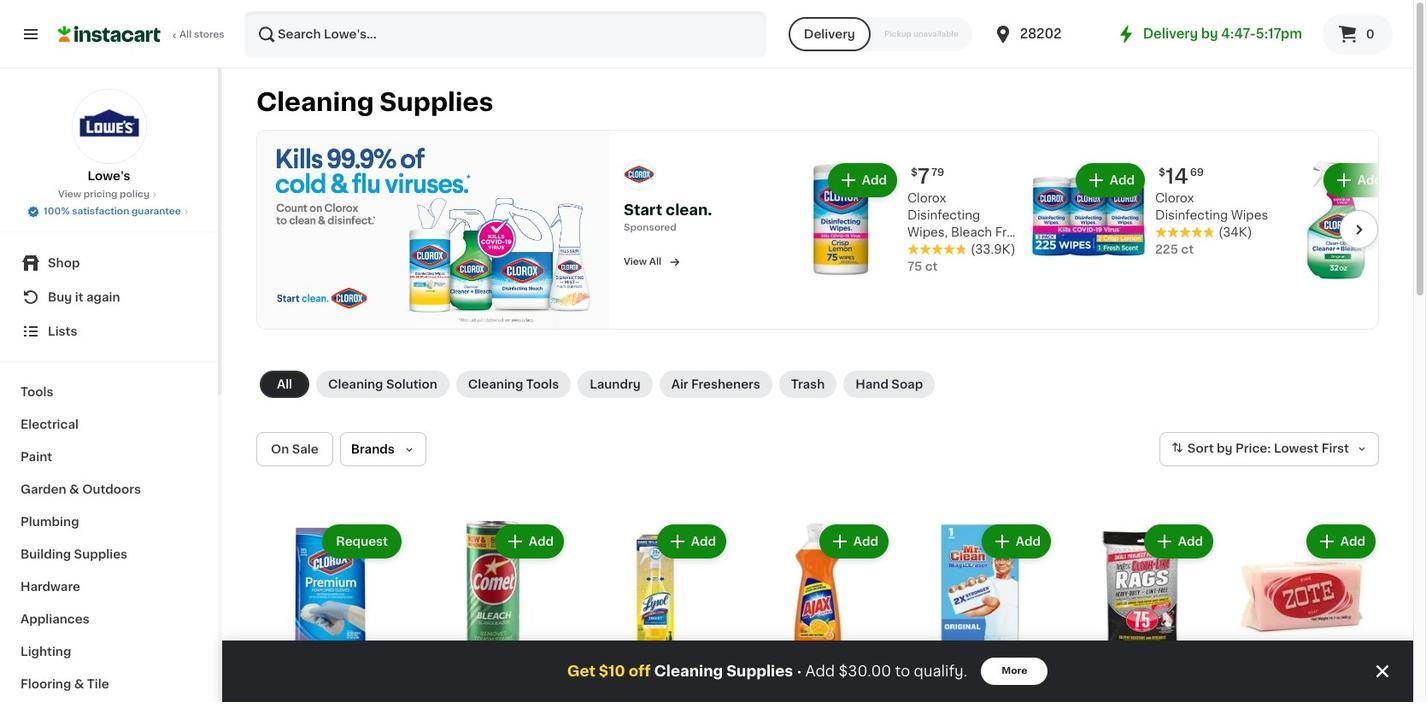 Task type: locate. For each thing, give the bounding box(es) containing it.
supplies for building supplies
[[74, 549, 127, 560]]

0 horizontal spatial delivery
[[804, 28, 855, 40]]

disinfecting for 7
[[907, 210, 980, 222]]

ct right 225
[[1181, 244, 1194, 256]]

hardware
[[21, 581, 80, 593]]

nsored
[[643, 223, 677, 233]]

hand
[[855, 378, 889, 390]]

qualify.
[[914, 665, 967, 678]]

by for sort
[[1217, 443, 1233, 455]]

by right sort
[[1217, 443, 1233, 455]]

price:
[[1235, 443, 1271, 455]]

ct right 75
[[925, 261, 938, 273]]

0 vertical spatial ct
[[1181, 244, 1194, 256]]

flooring & tile link
[[10, 668, 208, 701]]

wipes, up crisp
[[907, 227, 948, 239]]

view pricing policy link
[[58, 188, 160, 202]]

wipes,
[[907, 227, 948, 239], [964, 244, 1004, 256]]

0 horizontal spatial ct
[[925, 261, 938, 273]]

paint link
[[10, 441, 208, 473]]

clean.
[[666, 204, 712, 217]]

ct
[[1181, 244, 1194, 256], [925, 261, 938, 273]]

None search field
[[244, 10, 766, 58]]

1 horizontal spatial view
[[624, 257, 647, 267]]

3 product group from the left
[[581, 521, 730, 702]]

lowest
[[1274, 443, 1319, 455]]

100% satisfaction guarantee button
[[27, 202, 191, 219]]

tools inside 'link'
[[526, 378, 559, 390]]

1 horizontal spatial disinfecting
[[1155, 210, 1228, 222]]

1 horizontal spatial tools
[[526, 378, 559, 390]]

all
[[179, 30, 192, 39], [649, 257, 661, 267], [277, 378, 292, 390]]

4:47-
[[1221, 27, 1256, 40]]

product group containing request
[[256, 521, 405, 702]]

wipes, down bleach
[[964, 244, 1004, 256]]

7
[[918, 167, 930, 187]]

view for view all
[[624, 257, 647, 267]]

1 disinfecting from the left
[[907, 210, 980, 222]]

0 vertical spatial &
[[69, 484, 79, 496]]

cleaning for cleaning tools
[[468, 378, 523, 390]]

$ inside $ 14 69
[[1159, 168, 1165, 178]]

building supplies
[[21, 549, 127, 560]]

supplies inside building supplies 'link'
[[74, 549, 127, 560]]

cleaning for cleaning supplies
[[256, 90, 374, 114]]

1 horizontal spatial $
[[911, 168, 918, 178]]

1 vertical spatial by
[[1217, 443, 1233, 455]]

add inside the get $10 off cleaning supplies • add $30.00 to qualify.
[[805, 665, 835, 678]]

1 horizontal spatial supplies
[[380, 90, 493, 114]]

pricing
[[83, 190, 117, 199]]

all for all stores
[[179, 30, 192, 39]]

1 horizontal spatial clorox
[[1155, 193, 1194, 205]]

clorox inside the clorox disinfecting wipes, bleach free cleaning wipes, crisp lemon
[[907, 193, 946, 205]]

supplies for cleaning supplies
[[380, 90, 493, 114]]

0 horizontal spatial view
[[58, 190, 81, 199]]

&
[[69, 484, 79, 496], [74, 678, 84, 690]]

garden & outdoors
[[21, 484, 141, 496]]

all link
[[260, 371, 309, 398]]

view down 'spo'
[[624, 257, 647, 267]]

all left "stores"
[[179, 30, 192, 39]]

add
[[862, 175, 887, 187], [1110, 175, 1135, 187], [1357, 175, 1382, 187], [529, 536, 554, 547], [691, 536, 716, 547], [853, 536, 878, 547], [1016, 536, 1041, 547], [1178, 536, 1203, 547], [1340, 536, 1365, 547], [805, 665, 835, 678]]

disinfecting
[[907, 210, 980, 222], [1155, 210, 1228, 222]]

get
[[567, 665, 595, 678]]

clorox for 14
[[1155, 193, 1194, 205]]

1 vertical spatial view
[[624, 257, 647, 267]]

0 vertical spatial view
[[58, 190, 81, 199]]

disinfecting inside the clorox disinfecting wipes, bleach free cleaning wipes, crisp lemon
[[907, 210, 980, 222]]

0 vertical spatial supplies
[[380, 90, 493, 114]]

$10
[[599, 665, 625, 678]]

(33.9k)
[[971, 244, 1015, 256]]

solution
[[386, 378, 437, 390]]

laundry link
[[578, 371, 652, 398]]

trash
[[791, 378, 825, 390]]

clorox down "14"
[[1155, 193, 1194, 205]]

appliances
[[21, 613, 89, 625]]

clorox disinfecting wipes
[[1155, 193, 1268, 222]]

1 product group from the left
[[256, 521, 405, 702]]

14
[[1165, 167, 1188, 187]]

0 horizontal spatial clorox
[[907, 193, 946, 205]]

tools up electrical
[[21, 386, 53, 398]]

1 horizontal spatial all
[[277, 378, 292, 390]]

2 horizontal spatial supplies
[[726, 665, 793, 678]]

spo
[[624, 223, 643, 233]]

buy it again
[[48, 291, 120, 303]]

2 disinfecting from the left
[[1155, 210, 1228, 222]]

& right the garden
[[69, 484, 79, 496]]

stores
[[194, 30, 224, 39]]

1 vertical spatial supplies
[[74, 549, 127, 560]]

clorox inside clorox disinfecting wipes
[[1155, 193, 1194, 205]]

Price: Lowest First Sort by field
[[1159, 432, 1379, 466]]

Search field
[[246, 12, 764, 56]]

request button
[[324, 526, 400, 557]]

add button for 4th product group from the left
[[821, 526, 887, 557]]

hardware link
[[10, 571, 208, 603]]

28202 button
[[993, 10, 1095, 58]]

all down nsored
[[649, 257, 661, 267]]

2 vertical spatial supplies
[[726, 665, 793, 678]]

buy
[[48, 291, 72, 303]]

lowe's link
[[71, 89, 147, 185]]

delivery inside button
[[804, 28, 855, 40]]

2 horizontal spatial all
[[649, 257, 661, 267]]

$ 14 69
[[1159, 167, 1204, 187]]

bleach
[[951, 227, 992, 239]]

wipes
[[1231, 210, 1268, 222]]

75 ct
[[907, 261, 938, 273]]

2 horizontal spatial $
[[1159, 168, 1165, 178]]

to
[[895, 665, 910, 678]]

disinfecting inside clorox disinfecting wipes
[[1155, 210, 1228, 222]]

view inside "link"
[[58, 190, 81, 199]]

electrical
[[21, 419, 79, 431]]

1 horizontal spatial ct
[[1181, 244, 1194, 256]]

by inside field
[[1217, 443, 1233, 455]]

1 clorox from the left
[[907, 193, 946, 205]]

view up 100%
[[58, 190, 81, 199]]

garden & outdoors link
[[10, 473, 208, 506]]

kills 99.9% of cold & flu viruses. image
[[257, 131, 609, 329]]

guarantee
[[132, 207, 181, 216]]

cleaning
[[256, 90, 374, 114], [907, 244, 961, 256], [328, 378, 383, 390], [468, 378, 523, 390], [654, 665, 723, 678]]

disinfecting for 14
[[1155, 210, 1228, 222]]

$ left '69'
[[1159, 168, 1165, 178]]

service type group
[[788, 17, 972, 51]]

all for all
[[277, 378, 292, 390]]

0 horizontal spatial disinfecting
[[907, 210, 980, 222]]

off
[[629, 665, 651, 678]]

1 horizontal spatial wipes,
[[964, 244, 1004, 256]]

& left tile
[[74, 678, 84, 690]]

plumbing
[[21, 516, 79, 528]]

add button for third product group
[[659, 526, 725, 557]]

$ left 79
[[911, 168, 918, 178]]

0 horizontal spatial wipes,
[[907, 227, 948, 239]]

1 vertical spatial all
[[649, 257, 661, 267]]

on sale button
[[256, 432, 333, 466]]

clorox for 7
[[907, 193, 946, 205]]

supplies inside the get $10 off cleaning supplies • add $30.00 to qualify.
[[726, 665, 793, 678]]

cleaning inside 'link'
[[468, 378, 523, 390]]

disinfecting up bleach
[[907, 210, 980, 222]]

$ down get
[[584, 684, 591, 694]]

clorox down $ 7 79
[[907, 193, 946, 205]]

1 vertical spatial &
[[74, 678, 84, 690]]

supplies
[[380, 90, 493, 114], [74, 549, 127, 560], [726, 665, 793, 678]]

add button
[[829, 165, 895, 196], [1077, 165, 1143, 196], [1325, 165, 1391, 196], [496, 526, 562, 557], [659, 526, 725, 557], [821, 526, 887, 557], [983, 526, 1049, 557], [1146, 526, 1212, 557], [1308, 526, 1374, 557]]

product group
[[256, 521, 405, 702], [419, 521, 567, 702], [581, 521, 730, 702], [743, 521, 892, 702], [906, 521, 1054, 702], [1068, 521, 1217, 702], [1230, 521, 1379, 702]]

by left 4:47-
[[1201, 27, 1218, 40]]

disinfecting up 225 ct
[[1155, 210, 1228, 222]]

tools
[[526, 378, 559, 390], [21, 386, 53, 398]]

sale
[[292, 443, 319, 455]]

$1.29 original price: $5.29 element
[[581, 676, 730, 702]]

0 vertical spatial all
[[179, 30, 192, 39]]

by for delivery
[[1201, 27, 1218, 40]]

on sale
[[271, 443, 319, 455]]

start clean. spo nsored
[[624, 204, 712, 233]]

shop link
[[10, 246, 208, 280]]

0 horizontal spatial all
[[179, 30, 192, 39]]

lemon
[[942, 261, 984, 273]]

view inside cleaning supplies main content
[[624, 257, 647, 267]]

1 vertical spatial ct
[[925, 261, 938, 273]]

$
[[911, 168, 918, 178], [1159, 168, 1165, 178], [584, 684, 591, 694]]

on
[[271, 443, 289, 455]]

1 horizontal spatial delivery
[[1143, 27, 1198, 40]]

$ inside $ 7 79
[[911, 168, 918, 178]]

0 vertical spatial by
[[1201, 27, 1218, 40]]

0 horizontal spatial $
[[584, 684, 591, 694]]

tools left laundry on the bottom left of the page
[[526, 378, 559, 390]]

2 clorox from the left
[[1155, 193, 1194, 205]]

0 horizontal spatial supplies
[[74, 549, 127, 560]]

5 product group from the left
[[906, 521, 1054, 702]]

delivery
[[1143, 27, 1198, 40], [804, 28, 855, 40]]

brands
[[351, 443, 395, 455]]

2 vertical spatial all
[[277, 378, 292, 390]]

all up on
[[277, 378, 292, 390]]



Task type: describe. For each thing, give the bounding box(es) containing it.
building supplies link
[[10, 538, 208, 571]]

add button for seventh product group from left
[[1308, 526, 1374, 557]]

delivery for delivery
[[804, 28, 855, 40]]

delivery button
[[788, 17, 871, 51]]

$ for 7
[[911, 168, 918, 178]]

sort
[[1188, 443, 1214, 455]]

instacart logo image
[[58, 24, 161, 44]]

delivery by 4:47-5:17pm
[[1143, 27, 1302, 40]]

6 product group from the left
[[1068, 521, 1217, 702]]

cleaning inside the clorox disinfecting wipes, bleach free cleaning wipes, crisp lemon
[[907, 244, 961, 256]]

add button for 6th product group from the right
[[496, 526, 562, 557]]

add link
[[1276, 160, 1426, 299]]

all stores
[[179, 30, 224, 39]]

view all
[[624, 257, 661, 267]]

brands button
[[340, 432, 426, 466]]

$30.00
[[839, 665, 891, 678]]

lowe's
[[88, 170, 130, 182]]

sort by
[[1188, 443, 1233, 455]]

cleaning for cleaning solution
[[328, 378, 383, 390]]

79
[[931, 168, 944, 178]]

laundry
[[590, 378, 641, 390]]

29
[[602, 684, 615, 694]]

tile
[[87, 678, 109, 690]]

buy it again link
[[10, 280, 208, 314]]

cleaning inside the get $10 off cleaning supplies • add $30.00 to qualify.
[[654, 665, 723, 678]]

lists
[[48, 326, 77, 337]]

cleaning tools
[[468, 378, 559, 390]]

5:17pm
[[1256, 27, 1302, 40]]

cleaning solution link
[[316, 371, 449, 398]]

ct for 7
[[925, 261, 938, 273]]

first
[[1321, 443, 1349, 455]]

air fresheners
[[671, 378, 760, 390]]

air fresheners link
[[659, 371, 772, 398]]

building
[[21, 549, 71, 560]]

$ for 14
[[1159, 168, 1165, 178]]

(34k)
[[1218, 227, 1252, 239]]

add button for second product group from the right
[[1146, 526, 1212, 557]]

lighting link
[[10, 636, 208, 668]]

$ 7 79
[[911, 167, 944, 187]]

paint
[[21, 451, 52, 463]]

policy
[[120, 190, 150, 199]]

again
[[86, 291, 120, 303]]

treatment tracker modal dialog
[[222, 641, 1413, 702]]

electrical link
[[10, 408, 208, 441]]

& for flooring
[[74, 678, 84, 690]]

plumbing link
[[10, 506, 208, 538]]

$1.69 element
[[1230, 676, 1379, 702]]

100% satisfaction guarantee
[[44, 207, 181, 216]]

trash link
[[779, 371, 837, 398]]

lowe's logo image
[[71, 89, 147, 164]]

clorox disinfecting wipes, bleach free cleaning wipes, crisp lemon
[[907, 193, 1022, 273]]

$1.09 element
[[419, 676, 567, 702]]

air
[[671, 378, 688, 390]]

clorox image
[[624, 160, 654, 191]]

& for garden
[[69, 484, 79, 496]]

satisfaction
[[72, 207, 129, 216]]

add button for third product group from right
[[983, 526, 1049, 557]]

ct for 14
[[1181, 244, 1194, 256]]

hand soap link
[[844, 371, 935, 398]]

delivery by 4:47-5:17pm link
[[1116, 24, 1302, 44]]

price: lowest first
[[1235, 443, 1349, 455]]

cleaning tools link
[[456, 371, 571, 398]]

100%
[[44, 207, 70, 216]]

soap
[[891, 378, 923, 390]]

it
[[75, 291, 83, 303]]

•
[[796, 665, 802, 678]]

hand soap
[[855, 378, 923, 390]]

flooring & tile
[[21, 678, 109, 690]]

$ inside "element"
[[584, 684, 591, 694]]

1 vertical spatial wipes,
[[964, 244, 1004, 256]]

cleaning solution
[[328, 378, 437, 390]]

4 product group from the left
[[743, 521, 892, 702]]

7 product group from the left
[[1230, 521, 1379, 702]]

2 product group from the left
[[419, 521, 567, 702]]

crisp
[[907, 261, 939, 273]]

start
[[624, 204, 662, 217]]

0
[[1366, 28, 1374, 40]]

outdoors
[[82, 484, 141, 496]]

get $10 off cleaning supplies • add $30.00 to qualify.
[[567, 665, 967, 678]]

request
[[336, 536, 388, 547]]

all stores link
[[58, 10, 226, 58]]

more
[[1002, 666, 1027, 676]]

garden
[[21, 484, 66, 496]]

225 ct
[[1155, 244, 1194, 256]]

view pricing policy
[[58, 190, 150, 199]]

0 vertical spatial wipes,
[[907, 227, 948, 239]]

69
[[1190, 168, 1204, 178]]

cleaning supplies main content
[[222, 68, 1426, 702]]

appliances link
[[10, 603, 208, 636]]

lists link
[[10, 314, 208, 349]]

view for view pricing policy
[[58, 190, 81, 199]]

tools link
[[10, 376, 208, 408]]

flooring
[[21, 678, 71, 690]]

0 horizontal spatial tools
[[21, 386, 53, 398]]

lighting
[[21, 646, 71, 658]]

shop
[[48, 257, 80, 269]]

75
[[907, 261, 922, 273]]

0 button
[[1323, 14, 1393, 55]]

delivery for delivery by 4:47-5:17pm
[[1143, 27, 1198, 40]]



Task type: vqa. For each thing, say whether or not it's contained in the screenshot.
$1.69 Element
yes



